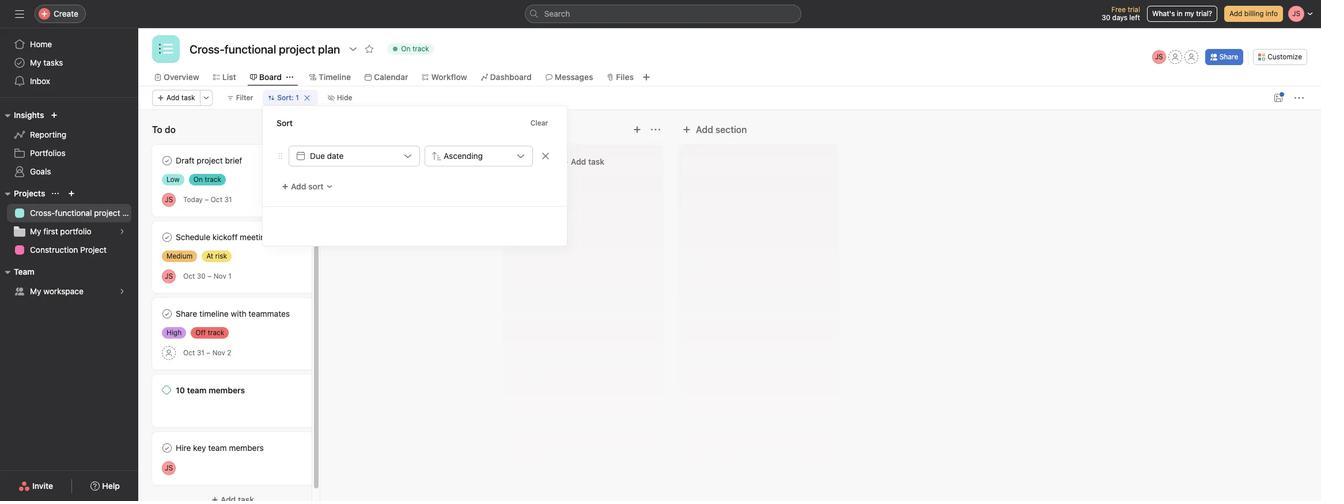 Task type: vqa. For each thing, say whether or not it's contained in the screenshot.
the right first
yes



Task type: locate. For each thing, give the bounding box(es) containing it.
0 vertical spatial nov
[[214, 272, 226, 281]]

1 vertical spatial team
[[208, 443, 227, 453]]

hire
[[351, 156, 366, 165], [176, 443, 191, 453]]

0 vertical spatial on track
[[401, 44, 429, 53]]

add section button
[[678, 119, 752, 140]]

my inside 'global' element
[[30, 58, 41, 67]]

1 horizontal spatial add task image
[[633, 125, 642, 134]]

completed image for hire key team members
[[160, 442, 174, 455]]

add to starred image
[[365, 44, 374, 54]]

0 horizontal spatial add task
[[167, 93, 195, 102]]

nov
[[214, 272, 226, 281], [213, 349, 225, 357]]

0 horizontal spatial first
[[43, 227, 58, 236]]

dialog
[[263, 106, 567, 246]]

0 horizontal spatial 30
[[197, 272, 206, 281]]

oct 30 – nov 1
[[183, 272, 232, 281]]

add task down overview
[[167, 93, 195, 102]]

dashboard link
[[481, 71, 532, 84]]

1 horizontal spatial hire
[[351, 156, 366, 165]]

first inside "link"
[[43, 227, 58, 236]]

0 vertical spatial completed image
[[335, 154, 349, 168]]

list link
[[213, 71, 236, 84]]

1 vertical spatial first
[[43, 227, 58, 236]]

hide sidebar image
[[15, 9, 24, 18]]

1 left clear icon
[[296, 93, 299, 102]]

team
[[187, 386, 207, 395], [208, 443, 227, 453]]

0 vertical spatial add task button
[[152, 90, 200, 106]]

add task image
[[282, 125, 292, 134], [633, 125, 642, 134]]

reporting
[[30, 130, 66, 139]]

hire for hire key team members
[[176, 443, 191, 453]]

on track down draft project brief
[[193, 175, 221, 184]]

more actions image left filter dropdown button
[[203, 95, 210, 101]]

add
[[1230, 9, 1243, 18], [167, 93, 180, 102], [696, 125, 713, 135], [571, 157, 586, 167], [291, 182, 306, 191]]

0 horizontal spatial 1
[[228, 272, 232, 281]]

sort: 1
[[277, 93, 299, 102]]

search list box
[[525, 5, 801, 23]]

1 horizontal spatial task
[[588, 157, 605, 167]]

what's in my trial? button
[[1148, 6, 1218, 22]]

completed image for share timeline with teammates
[[160, 307, 174, 321]]

reporting link
[[7, 126, 131, 144]]

workflow
[[431, 72, 467, 82]]

1 up share timeline with teammates
[[228, 272, 232, 281]]

2 vertical spatial –
[[207, 349, 211, 357]]

on track
[[401, 44, 429, 53], [193, 175, 221, 184]]

completed image up high
[[160, 307, 174, 321]]

track right the off
[[208, 329, 224, 337]]

1 vertical spatial track
[[205, 175, 221, 184]]

first for hire
[[368, 156, 383, 165]]

date
[[327, 151, 344, 161]]

add sort button
[[274, 176, 340, 197]]

home
[[30, 39, 52, 49]]

completed checkbox right the "due"
[[335, 154, 349, 168]]

my for my first portfolio
[[30, 227, 41, 236]]

teams element
[[0, 262, 138, 303]]

completed image for draft project brief
[[160, 154, 174, 168]]

task
[[181, 93, 195, 102], [588, 157, 605, 167]]

at risk
[[206, 252, 227, 261]]

sort
[[308, 182, 324, 191]]

1 vertical spatial add task
[[571, 157, 605, 167]]

5
[[385, 156, 390, 165]]

0 vertical spatial on
[[401, 44, 411, 53]]

project
[[197, 156, 223, 165], [94, 208, 120, 218]]

my for my workspace
[[30, 286, 41, 296]]

31 down the off
[[197, 349, 205, 357]]

overview
[[164, 72, 199, 82]]

project left plan
[[94, 208, 120, 218]]

2 my from the top
[[30, 227, 41, 236]]

1 vertical spatial –
[[208, 272, 212, 281]]

on track inside on track popup button
[[401, 44, 429, 53]]

timeline
[[319, 72, 351, 82]]

projects button
[[0, 187, 45, 201]]

oct for schedule
[[183, 272, 195, 281]]

0 vertical spatial project
[[197, 156, 223, 165]]

– right today
[[205, 195, 209, 204]]

1
[[296, 93, 299, 102], [228, 272, 232, 281]]

0 vertical spatial share
[[1220, 52, 1239, 61]]

construction project
[[30, 245, 107, 255]]

0 horizontal spatial on
[[193, 175, 203, 184]]

1 completed image from the top
[[160, 154, 174, 168]]

0 vertical spatial 30
[[1102, 13, 1111, 22]]

project
[[80, 245, 107, 255]]

on up today
[[193, 175, 203, 184]]

1 vertical spatial 31
[[197, 349, 205, 357]]

add task right 'remove' image
[[571, 157, 605, 167]]

first up construction
[[43, 227, 58, 236]]

see details, my first portfolio image
[[119, 228, 126, 235]]

1 vertical spatial oct
[[183, 272, 195, 281]]

0 vertical spatial members
[[392, 156, 427, 165]]

team
[[14, 267, 34, 277]]

1 add task image from the left
[[282, 125, 292, 134]]

cross-functional project plan
[[30, 208, 138, 218]]

3 completed image from the top
[[160, 307, 174, 321]]

completed checkbox up high
[[160, 307, 174, 321]]

None text field
[[187, 39, 343, 59]]

my inside "link"
[[30, 227, 41, 236]]

–
[[205, 195, 209, 204], [208, 272, 212, 281], [207, 349, 211, 357]]

hire for hire first 5 members
[[351, 156, 366, 165]]

1 horizontal spatial on track
[[401, 44, 429, 53]]

2 vertical spatial track
[[208, 329, 224, 337]]

inbox
[[30, 76, 50, 86]]

calendar
[[374, 72, 408, 82]]

0 vertical spatial hire
[[351, 156, 366, 165]]

completed image
[[160, 154, 174, 168], [160, 231, 174, 244], [160, 307, 174, 321]]

on up the calendar
[[401, 44, 411, 53]]

to do
[[152, 125, 176, 135]]

0 horizontal spatial task
[[181, 93, 195, 102]]

first for my
[[43, 227, 58, 236]]

Completed checkbox
[[335, 154, 349, 168], [160, 231, 174, 244], [160, 307, 174, 321], [160, 442, 174, 455]]

1 horizontal spatial first
[[368, 156, 383, 165]]

more actions image right the save options icon at the right
[[1295, 93, 1304, 103]]

31 right today
[[224, 195, 232, 204]]

schedule
[[176, 232, 210, 242]]

add task image for present
[[633, 125, 642, 134]]

add task image down sort: 1 dropdown button
[[282, 125, 292, 134]]

workspace
[[43, 286, 84, 296]]

today – oct 31
[[183, 195, 232, 204]]

create
[[54, 9, 78, 18]]

track up workflow link
[[413, 44, 429, 53]]

cross-functional project plan link
[[7, 204, 138, 222]]

search button
[[525, 5, 801, 23]]

add left sort on the top left of the page
[[291, 182, 306, 191]]

construction project link
[[7, 241, 131, 259]]

hide button
[[323, 90, 358, 106]]

1 vertical spatial add task button
[[510, 152, 657, 172]]

completed image right the "due"
[[335, 154, 349, 168]]

1 vertical spatial completed image
[[160, 231, 174, 244]]

my tasks link
[[7, 54, 131, 72]]

calendar link
[[365, 71, 408, 84]]

dialog containing sort
[[263, 106, 567, 246]]

0 horizontal spatial on track
[[193, 175, 221, 184]]

1 horizontal spatial 30
[[1102, 13, 1111, 22]]

0 vertical spatial task
[[181, 93, 195, 102]]

members for team
[[229, 443, 264, 453]]

1 vertical spatial nov
[[213, 349, 225, 357]]

task right 'remove' image
[[588, 157, 605, 167]]

in
[[1177, 9, 1183, 18]]

0 vertical spatial oct
[[211, 195, 223, 204]]

project left "brief"
[[197, 156, 223, 165]]

projects element
[[0, 183, 138, 262]]

nov down "risk"
[[214, 272, 226, 281]]

add billing info
[[1230, 9, 1278, 18]]

oct right today
[[211, 195, 223, 204]]

my down team
[[30, 286, 41, 296]]

first
[[368, 156, 383, 165], [43, 227, 58, 236]]

2 vertical spatial my
[[30, 286, 41, 296]]

my workspace
[[30, 286, 84, 296]]

1 vertical spatial task
[[588, 157, 605, 167]]

track inside on track popup button
[[413, 44, 429, 53]]

completed milestone image
[[162, 386, 171, 395]]

add left section at the top right of the page
[[696, 125, 713, 135]]

js button down hire key team members
[[162, 462, 176, 476]]

on
[[401, 44, 411, 53], [193, 175, 203, 184]]

kickoff
[[213, 232, 238, 242]]

0 vertical spatial team
[[187, 386, 207, 395]]

completed image left key at the left of the page
[[160, 442, 174, 455]]

1 horizontal spatial completed image
[[335, 154, 349, 168]]

my down cross-
[[30, 227, 41, 236]]

completed image
[[335, 154, 349, 168], [160, 442, 174, 455]]

0 vertical spatial first
[[368, 156, 383, 165]]

oct
[[211, 195, 223, 204], [183, 272, 195, 281], [183, 349, 195, 357]]

insights button
[[0, 108, 44, 122]]

1 vertical spatial on
[[193, 175, 203, 184]]

my inside teams element
[[30, 286, 41, 296]]

days
[[1113, 13, 1128, 22]]

first left 5 on the left top of the page
[[368, 156, 383, 165]]

1 horizontal spatial 31
[[224, 195, 232, 204]]

board
[[259, 72, 282, 82]]

cross-
[[30, 208, 55, 218]]

1 my from the top
[[30, 58, 41, 67]]

10 team members
[[176, 386, 245, 395]]

1 horizontal spatial share
[[1220, 52, 1239, 61]]

key
[[193, 443, 206, 453]]

0 vertical spatial my
[[30, 58, 41, 67]]

board link
[[250, 71, 282, 84]]

share down add billing info button
[[1220, 52, 1239, 61]]

0 vertical spatial track
[[413, 44, 429, 53]]

1 horizontal spatial add task button
[[510, 152, 657, 172]]

messages link
[[546, 71, 593, 84]]

my
[[30, 58, 41, 67], [30, 227, 41, 236], [30, 286, 41, 296]]

track down draft project brief
[[205, 175, 221, 184]]

1 vertical spatial project
[[94, 208, 120, 218]]

hire left key at the left of the page
[[176, 443, 191, 453]]

2 vertical spatial members
[[229, 443, 264, 453]]

search
[[544, 9, 570, 18]]

hire right date
[[351, 156, 366, 165]]

– down at
[[208, 272, 212, 281]]

1 vertical spatial completed image
[[160, 442, 174, 455]]

filter button
[[222, 90, 258, 106]]

dashboard
[[490, 72, 532, 82]]

members down 2
[[209, 386, 245, 395]]

completed image up medium
[[160, 231, 174, 244]]

0 vertical spatial 1
[[296, 93, 299, 102]]

due date
[[310, 151, 344, 161]]

add down overview link
[[167, 93, 180, 102]]

completed checkbox up medium
[[160, 231, 174, 244]]

add task image left more section actions "icon"
[[633, 125, 642, 134]]

3 my from the top
[[30, 286, 41, 296]]

add left billing
[[1230, 9, 1243, 18]]

2 completed image from the top
[[160, 231, 174, 244]]

1 vertical spatial my
[[30, 227, 41, 236]]

1 vertical spatial hire
[[176, 443, 191, 453]]

1 vertical spatial share
[[176, 309, 197, 319]]

team right key at the left of the page
[[208, 443, 227, 453]]

at
[[206, 252, 213, 261]]

share inside button
[[1220, 52, 1239, 61]]

nov left 2
[[213, 349, 225, 357]]

oct up the "10"
[[183, 349, 195, 357]]

1 horizontal spatial on
[[401, 44, 411, 53]]

more actions image
[[1295, 93, 1304, 103], [203, 95, 210, 101]]

free trial 30 days left
[[1102, 5, 1141, 22]]

0 horizontal spatial add task image
[[282, 125, 292, 134]]

0 horizontal spatial hire
[[176, 443, 191, 453]]

trial
[[1128, 5, 1141, 14]]

2 vertical spatial oct
[[183, 349, 195, 357]]

0 horizontal spatial share
[[176, 309, 197, 319]]

– down off track
[[207, 349, 211, 357]]

team right the "10"
[[187, 386, 207, 395]]

oct down medium
[[183, 272, 195, 281]]

completed checkbox left key at the left of the page
[[160, 442, 174, 455]]

tab actions image
[[286, 74, 293, 81]]

30 inside free trial 30 days left
[[1102, 13, 1111, 22]]

1 horizontal spatial 1
[[296, 93, 299, 102]]

my left 'tasks'
[[30, 58, 41, 67]]

share up high
[[176, 309, 197, 319]]

members right 5 on the left top of the page
[[392, 156, 427, 165]]

0 horizontal spatial completed image
[[160, 442, 174, 455]]

30
[[1102, 13, 1111, 22], [197, 272, 206, 281]]

members
[[392, 156, 427, 165], [209, 386, 245, 395], [229, 443, 264, 453]]

add billing info button
[[1225, 6, 1284, 22]]

task down overview
[[181, 93, 195, 102]]

on track up the calendar
[[401, 44, 429, 53]]

my for my tasks
[[30, 58, 41, 67]]

remove image
[[541, 152, 550, 161]]

0 vertical spatial completed image
[[160, 154, 174, 168]]

draft
[[176, 156, 195, 165]]

customize
[[1268, 52, 1303, 61]]

members for 5
[[392, 156, 427, 165]]

2 add task image from the left
[[633, 125, 642, 134]]

2 vertical spatial completed image
[[160, 307, 174, 321]]

completed image left draft
[[160, 154, 174, 168]]

0 horizontal spatial project
[[94, 208, 120, 218]]

js button down medium
[[162, 269, 176, 283]]

members right key at the left of the page
[[229, 443, 264, 453]]

Completed checkbox
[[160, 154, 174, 168]]



Task type: describe. For each thing, give the bounding box(es) containing it.
team button
[[0, 265, 34, 279]]

sort: 1 button
[[263, 90, 318, 106]]

show options, current sort, top image
[[52, 190, 59, 197]]

my workspace link
[[7, 282, 131, 301]]

free
[[1112, 5, 1126, 14]]

1 vertical spatial 1
[[228, 272, 232, 281]]

files link
[[607, 71, 634, 84]]

portfolios
[[30, 148, 66, 158]]

1 horizontal spatial team
[[208, 443, 227, 453]]

sort:
[[277, 93, 294, 102]]

goals link
[[7, 163, 131, 181]]

add inside add sort dropdown button
[[291, 182, 306, 191]]

1 horizontal spatial project
[[197, 156, 223, 165]]

low
[[167, 175, 180, 184]]

sort
[[277, 118, 293, 128]]

save options image
[[1274, 93, 1284, 103]]

teammates
[[249, 309, 290, 319]]

today
[[183, 195, 203, 204]]

task for bottommost add task 'button'
[[588, 157, 605, 167]]

trial?
[[1197, 9, 1213, 18]]

list
[[222, 72, 236, 82]]

medium
[[167, 252, 193, 261]]

add sort
[[291, 182, 324, 191]]

off
[[196, 329, 206, 337]]

goals
[[30, 167, 51, 176]]

js button down "low"
[[162, 193, 176, 207]]

completed checkbox for share timeline with teammates
[[160, 307, 174, 321]]

completed image for hire first 5 members
[[335, 154, 349, 168]]

– for timeline
[[207, 349, 211, 357]]

with
[[231, 309, 246, 319]]

oct for share
[[183, 349, 195, 357]]

share button
[[1206, 49, 1244, 65]]

0 horizontal spatial more actions image
[[203, 95, 210, 101]]

help button
[[83, 476, 127, 497]]

plan
[[122, 208, 138, 218]]

share timeline with teammates
[[176, 309, 290, 319]]

clear
[[531, 119, 548, 127]]

see details, my workspace image
[[119, 288, 126, 295]]

section
[[716, 125, 747, 135]]

info
[[1266, 9, 1278, 18]]

my
[[1185, 9, 1195, 18]]

share for share timeline with teammates
[[176, 309, 197, 319]]

insights
[[14, 110, 44, 120]]

1 vertical spatial on track
[[193, 175, 221, 184]]

js button down what's
[[1153, 50, 1166, 64]]

– for kickoff
[[208, 272, 212, 281]]

completed checkbox for hire first 5 members
[[335, 154, 349, 168]]

new image
[[51, 112, 58, 119]]

Completed milestone checkbox
[[162, 386, 171, 395]]

track for with
[[208, 329, 224, 337]]

risk
[[215, 252, 227, 261]]

0 vertical spatial add task
[[167, 93, 195, 102]]

0 vertical spatial –
[[205, 195, 209, 204]]

invite button
[[11, 476, 61, 497]]

high
[[167, 329, 182, 337]]

ascending button
[[425, 146, 533, 167]]

1 vertical spatial members
[[209, 386, 245, 395]]

billing
[[1245, 9, 1264, 18]]

1 horizontal spatial add task
[[571, 157, 605, 167]]

what's
[[1153, 9, 1176, 18]]

completed checkbox for schedule kickoff meeting
[[160, 231, 174, 244]]

tasks
[[43, 58, 63, 67]]

insights element
[[0, 105, 138, 183]]

nov for kickoff
[[214, 272, 226, 281]]

hide
[[337, 93, 352, 102]]

draft project brief
[[176, 156, 242, 165]]

10
[[176, 386, 185, 395]]

oct 31 – nov 2
[[183, 349, 231, 357]]

new project or portfolio image
[[68, 190, 75, 197]]

2
[[227, 349, 231, 357]]

timeline
[[199, 309, 229, 319]]

my first portfolio
[[30, 227, 92, 236]]

0 horizontal spatial 31
[[197, 349, 205, 357]]

add inside button
[[696, 125, 713, 135]]

0 vertical spatial 31
[[224, 195, 232, 204]]

clear image
[[304, 95, 311, 101]]

more section actions image
[[651, 125, 661, 134]]

nov for timeline
[[213, 349, 225, 357]]

task for add task 'button' to the left
[[181, 93, 195, 102]]

present
[[503, 125, 536, 135]]

off track
[[196, 329, 224, 337]]

meeting
[[240, 232, 270, 242]]

add tab image
[[642, 73, 651, 82]]

overview link
[[154, 71, 199, 84]]

completed checkbox for hire key team members
[[160, 442, 174, 455]]

inbox link
[[7, 72, 131, 90]]

track for brief
[[205, 175, 221, 184]]

my first portfolio link
[[7, 222, 131, 241]]

completed image for schedule kickoff meeting
[[160, 231, 174, 244]]

list image
[[159, 42, 173, 56]]

0 horizontal spatial team
[[187, 386, 207, 395]]

hire first 5 members
[[351, 156, 427, 165]]

brief
[[225, 156, 242, 165]]

create button
[[35, 5, 86, 23]]

add inside add billing info button
[[1230, 9, 1243, 18]]

help
[[102, 481, 120, 491]]

left
[[1130, 13, 1141, 22]]

1 horizontal spatial more actions image
[[1295, 93, 1304, 103]]

show options image
[[349, 44, 358, 54]]

workflow link
[[422, 71, 467, 84]]

filter
[[236, 93, 253, 102]]

functional
[[55, 208, 92, 218]]

invite
[[32, 481, 53, 491]]

0 horizontal spatial add task button
[[152, 90, 200, 106]]

share for share
[[1220, 52, 1239, 61]]

customize button
[[1254, 49, 1308, 65]]

on inside on track popup button
[[401, 44, 411, 53]]

global element
[[0, 28, 138, 97]]

what's in my trial?
[[1153, 9, 1213, 18]]

1 inside dropdown button
[[296, 93, 299, 102]]

add right 'remove' image
[[571, 157, 586, 167]]

schedule kickoff meeting
[[176, 232, 270, 242]]

due
[[310, 151, 325, 161]]

on track button
[[382, 41, 439, 57]]

add task image for to do
[[282, 125, 292, 134]]

add section
[[696, 125, 747, 135]]

1 vertical spatial 30
[[197, 272, 206, 281]]

construction
[[30, 245, 78, 255]]

messages
[[555, 72, 593, 82]]

my tasks
[[30, 58, 63, 67]]

due date button
[[289, 146, 420, 167]]



